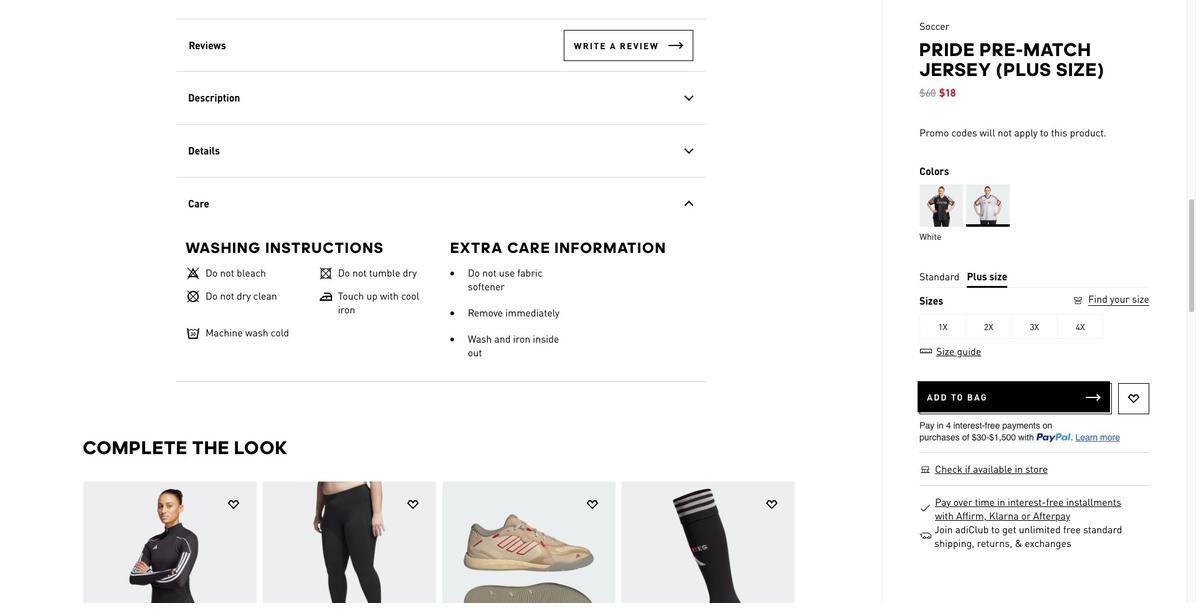 Task type: describe. For each thing, give the bounding box(es) containing it.
match
[[1024, 39, 1092, 60]]

do not tumble dry
[[338, 266, 417, 279]]

store
[[1026, 462, 1048, 476]]

touch up with cool iron
[[338, 289, 419, 316]]

remove immediately
[[468, 306, 560, 319]]

up
[[366, 289, 377, 302]]

pride
[[920, 39, 976, 60]]

softener
[[468, 280, 505, 293]]

cold
[[271, 326, 289, 339]]

installments
[[1067, 496, 1122, 509]]

optime training luxe 7/8 leggings image
[[263, 482, 436, 603]]

size inside the plus size 'button'
[[990, 270, 1008, 283]]

use
[[499, 266, 515, 279]]

get
[[1003, 523, 1017, 536]]

look
[[234, 437, 288, 459]]

sizes
[[920, 294, 944, 307]]

2x button
[[966, 314, 1012, 339]]

join adiclub to get unlimited free standard shipping, returns, & exchanges
[[935, 523, 1123, 550]]

do not use fabric softener
[[468, 266, 542, 293]]

in for interest-
[[998, 496, 1006, 509]]

free for interest-
[[1047, 496, 1064, 509]]

join
[[935, 523, 953, 536]]

3x button
[[1012, 314, 1058, 339]]

wash
[[468, 332, 492, 345]]

interest-
[[1008, 496, 1047, 509]]

pride socks image
[[622, 482, 795, 603]]

not right will
[[998, 126, 1012, 139]]

write a review
[[574, 40, 659, 51]]

guide
[[957, 345, 982, 358]]

touch
[[338, 289, 364, 302]]

tiro 23 league training top image
[[83, 482, 256, 603]]

0 horizontal spatial dry
[[237, 289, 251, 302]]

afterpay
[[1034, 509, 1071, 522]]

not left bleach
[[220, 266, 234, 279]]

standard
[[920, 270, 960, 283]]

codes
[[952, 126, 978, 139]]

time
[[975, 496, 995, 509]]

not for fabric
[[482, 266, 496, 279]]

do for do not use fabric softener
[[468, 266, 480, 279]]

do not bleach
[[205, 266, 266, 279]]

promo codes will not apply to this product.
[[920, 126, 1107, 139]]

details button
[[176, 125, 706, 177]]

check
[[935, 462, 963, 476]]

and
[[494, 332, 511, 345]]

iron inside the "touch up with cool iron"
[[338, 303, 355, 316]]

adiclub
[[956, 523, 989, 536]]

instructions
[[265, 239, 384, 257]]

0 vertical spatial to
[[1041, 126, 1049, 139]]

complete
[[83, 437, 187, 459]]

do not dry clean
[[205, 289, 277, 302]]

description
[[188, 91, 240, 104]]

washing instructions
[[185, 239, 384, 257]]

machine
[[205, 326, 243, 339]]

product color: white image
[[967, 185, 1010, 227]]

pay over time in interest-free installments with affirm, klarna or afterpay link
[[935, 496, 1142, 523]]

description button
[[176, 72, 706, 124]]

4x button
[[1058, 314, 1104, 339]]

(plus
[[997, 59, 1052, 80]]

size guide
[[937, 345, 982, 358]]

remove
[[468, 306, 503, 319]]

your
[[1111, 292, 1130, 305]]

exchanges
[[1025, 537, 1072, 550]]

affirm,
[[957, 509, 987, 522]]

plus size button
[[967, 267, 1008, 288]]

out
[[468, 346, 482, 359]]

with inside the "touch up with cool iron"
[[380, 289, 399, 302]]

care
[[188, 197, 209, 210]]

bag
[[968, 391, 988, 403]]



Task type: vqa. For each thing, say whether or not it's contained in the screenshot.
the and
yes



Task type: locate. For each thing, give the bounding box(es) containing it.
free down afterpay
[[1064, 523, 1081, 536]]

extra
[[450, 239, 503, 257]]

1x button
[[921, 314, 966, 339]]

colors
[[920, 165, 950, 178]]

review
[[620, 40, 659, 51]]

in inside 'button'
[[1015, 462, 1023, 476]]

free up afterpay
[[1047, 496, 1064, 509]]

check if available in store button
[[935, 462, 1049, 476]]

care
[[507, 239, 551, 257]]

size guide link
[[920, 345, 982, 358]]

available
[[974, 462, 1013, 476]]

0 vertical spatial size
[[990, 270, 1008, 283]]

free
[[1047, 496, 1064, 509], [1064, 523, 1081, 536]]

details
[[188, 144, 220, 157]]

do up touch
[[338, 266, 350, 279]]

dry
[[403, 266, 417, 279], [237, 289, 251, 302]]

1 vertical spatial iron
[[513, 332, 530, 345]]

iron down touch
[[338, 303, 355, 316]]

not for clean
[[220, 289, 234, 302]]

0 horizontal spatial with
[[380, 289, 399, 302]]

1 vertical spatial dry
[[237, 289, 251, 302]]

list
[[83, 481, 799, 603]]

machine wash cold
[[205, 326, 289, 339]]

jersey
[[920, 59, 992, 80]]

0 horizontal spatial to
[[992, 523, 1000, 536]]

free inside 'pay over time in interest-free installments with affirm, klarna or afterpay'
[[1047, 496, 1064, 509]]

klarna
[[990, 509, 1019, 522]]

0 vertical spatial dry
[[403, 266, 417, 279]]

do up softener at top left
[[468, 266, 480, 279]]

1 horizontal spatial to
[[1041, 126, 1049, 139]]

find your size button
[[1073, 292, 1150, 308]]

1 horizontal spatial size
[[1133, 292, 1150, 305]]

to
[[951, 391, 964, 403]]

to up 'returns,' at bottom
[[992, 523, 1000, 536]]

will
[[980, 126, 996, 139]]

washing
[[185, 239, 261, 257]]

size
[[937, 345, 955, 358]]

1 horizontal spatial dry
[[403, 266, 417, 279]]

find
[[1089, 292, 1108, 305]]

with inside 'pay over time in interest-free installments with affirm, klarna or afterpay'
[[935, 509, 954, 522]]

1 vertical spatial to
[[992, 523, 1000, 536]]

0 vertical spatial in
[[1015, 462, 1023, 476]]

1 vertical spatial with
[[935, 509, 954, 522]]

soccer
[[920, 19, 950, 32]]

do for do not tumble dry
[[338, 266, 350, 279]]

if
[[965, 462, 971, 476]]

$18
[[940, 86, 956, 99]]

clean
[[253, 289, 277, 302]]

$60
[[920, 86, 936, 99]]

to left this
[[1041, 126, 1049, 139]]

extra care information
[[450, 239, 667, 257]]

add
[[927, 391, 948, 403]]

with up join
[[935, 509, 954, 522]]

1x
[[939, 321, 948, 332]]

promo
[[920, 126, 949, 139]]

apply
[[1015, 126, 1038, 139]]

free for unlimited
[[1064, 523, 1081, 536]]

tumble
[[369, 266, 400, 279]]

size inside find your size button
[[1133, 292, 1150, 305]]

bleach
[[237, 266, 266, 279]]

0 vertical spatial with
[[380, 289, 399, 302]]

reviews
[[189, 38, 226, 51]]

in inside 'pay over time in interest-free installments with affirm, klarna or afterpay'
[[998, 496, 1006, 509]]

pay over time in interest-free installments with affirm, klarna or afterpay
[[935, 496, 1122, 522]]

not up touch
[[352, 266, 366, 279]]

dry up cool
[[403, 266, 417, 279]]

in for store
[[1015, 462, 1023, 476]]

wash
[[245, 326, 268, 339]]

fevernova court indoor shoes image
[[442, 482, 615, 603]]

find your size image
[[1073, 295, 1084, 307]]

1 horizontal spatial in
[[1015, 462, 1023, 476]]

cool
[[401, 289, 419, 302]]

shipping,
[[935, 537, 975, 550]]

size right your
[[1133, 292, 1150, 305]]

with right up
[[380, 289, 399, 302]]

iron
[[338, 303, 355, 316], [513, 332, 530, 345]]

write a review button
[[564, 30, 693, 61]]

write
[[574, 40, 607, 51]]

to inside the join adiclub to get unlimited free standard shipping, returns, & exchanges
[[992, 523, 1000, 536]]

not inside do not use fabric softener
[[482, 266, 496, 279]]

care button
[[176, 178, 706, 230]]

do for do not bleach
[[205, 266, 217, 279]]

do inside do not use fabric softener
[[468, 266, 480, 279]]

in
[[1015, 462, 1023, 476], [998, 496, 1006, 509]]

product.
[[1070, 126, 1107, 139]]

not
[[998, 126, 1012, 139], [220, 266, 234, 279], [352, 266, 366, 279], [482, 266, 496, 279], [220, 289, 234, 302]]

white
[[920, 231, 942, 242]]

standard
[[1084, 523, 1123, 536]]

0 vertical spatial iron
[[338, 303, 355, 316]]

find your size
[[1089, 292, 1150, 305]]

unlimited
[[1019, 523, 1061, 536]]

1 horizontal spatial with
[[935, 509, 954, 522]]

do down do not bleach at the left top
[[205, 289, 217, 302]]

iron right "and" on the left
[[513, 332, 530, 345]]

in left store
[[1015, 462, 1023, 476]]

the
[[192, 437, 229, 459]]

free inside the join adiclub to get unlimited free standard shipping, returns, & exchanges
[[1064, 523, 1081, 536]]

product color: black image
[[920, 185, 963, 227]]

fabric
[[517, 266, 542, 279]]

do down washing
[[205, 266, 217, 279]]

soccer pride pre-match jersey (plus size) $60 $18
[[920, 19, 1105, 99]]

in up klarna
[[998, 496, 1006, 509]]

0 horizontal spatial iron
[[338, 303, 355, 316]]

returns,
[[977, 537, 1013, 550]]

size right plus
[[990, 270, 1008, 283]]

iron inside wash and iron inside out
[[513, 332, 530, 345]]

1 vertical spatial size
[[1133, 292, 1150, 305]]

immediately
[[505, 306, 560, 319]]

standard link
[[920, 267, 960, 288]]

plus
[[967, 270, 988, 283]]

1 vertical spatial in
[[998, 496, 1006, 509]]

plus size
[[967, 270, 1008, 283]]

4x
[[1076, 321, 1085, 332]]

not for dry
[[352, 266, 366, 279]]

size
[[990, 270, 1008, 283], [1133, 292, 1150, 305]]

0 horizontal spatial in
[[998, 496, 1006, 509]]

with
[[380, 289, 399, 302], [935, 509, 954, 522]]

a
[[610, 40, 617, 51]]

0 vertical spatial free
[[1047, 496, 1064, 509]]

not down do not bleach at the left top
[[220, 289, 234, 302]]

dry left the clean
[[237, 289, 251, 302]]

or
[[1022, 509, 1031, 522]]

not up softener at top left
[[482, 266, 496, 279]]

complete the look
[[83, 437, 288, 459]]

this
[[1052, 126, 1068, 139]]

0 horizontal spatial size
[[990, 270, 1008, 283]]

2x
[[984, 321, 994, 332]]

1 horizontal spatial iron
[[513, 332, 530, 345]]

add to bag button
[[918, 381, 1111, 413]]

pay
[[935, 496, 951, 509]]

information
[[555, 239, 667, 257]]

do for do not dry clean
[[205, 289, 217, 302]]

1 vertical spatial free
[[1064, 523, 1081, 536]]

pre-
[[980, 39, 1024, 60]]



